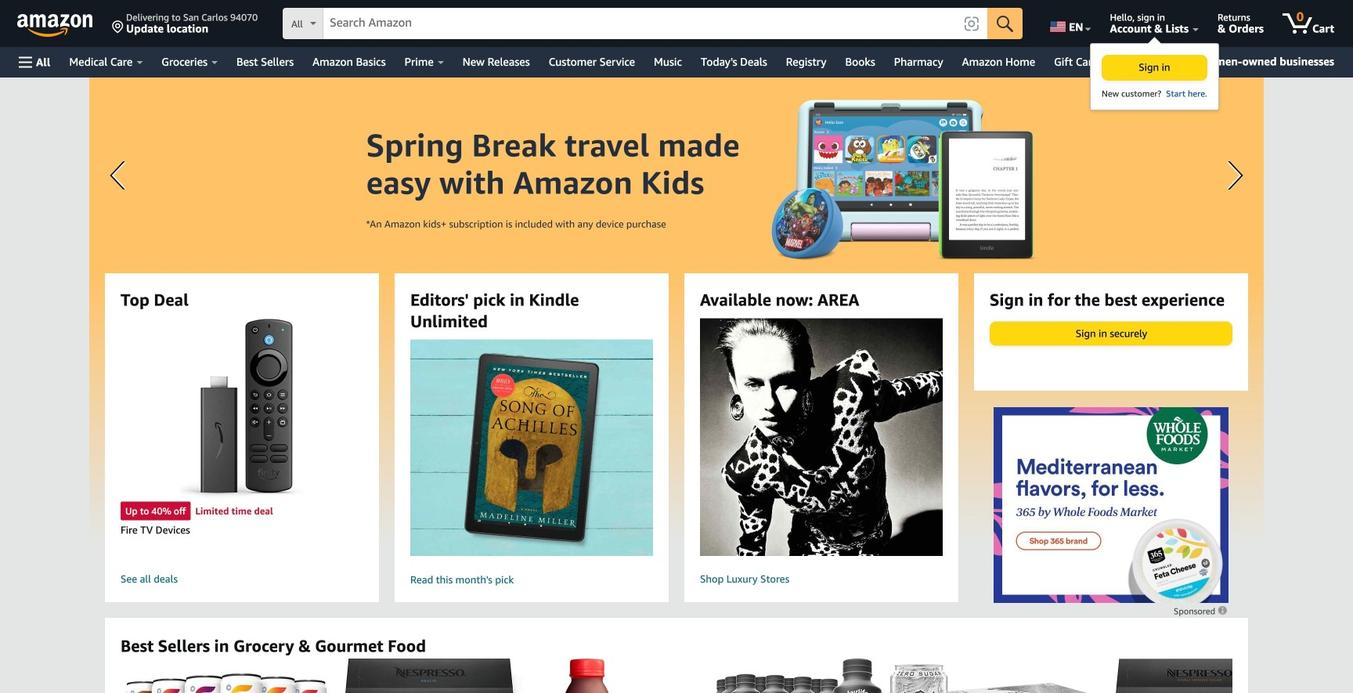 Task type: locate. For each thing, give the bounding box(es) containing it.
None submit
[[988, 8, 1023, 39]]

none submit inside search box
[[988, 8, 1023, 39]]

editors' pick for march in kindle unlimited: the song of achilles by madeline miller image
[[397, 340, 667, 556]]

main content
[[0, 78, 1353, 693]]

list
[[121, 658, 1353, 693]]

sponsored ad element
[[994, 407, 1229, 603]]

nespresso capsules vertuoline, double espresso chiaro, medium roast coffee, 10 count (pack of 3) coffee pods, brews 2.7... image
[[1110, 658, 1306, 693]]

none search field inside navigation navigation
[[283, 8, 1023, 41]]

None search field
[[283, 8, 1023, 41]]

available now: area image
[[673, 318, 970, 556]]

core power fairlife elite 42g high protein milk shakes for kosher diet, ready to drink for workout recovery, chocolate,... image
[[708, 658, 883, 693]]

nespresso capsules vertuoline, medium and dark roast coffee, variety pack, stormio, odacio, melozio, 30 count, brews... image
[[340, 658, 536, 693]]



Task type: describe. For each thing, give the bounding box(es) containing it.
celsius assorted flavors official variety pack, functional essential energy drinks, 12 fl oz (pack of 12) image
[[121, 673, 332, 693]]

navigation navigation
[[0, 0, 1353, 117]]

monster energy zero ultra, sugar free energy drink, 16 ounce (pack of 15) image
[[890, 664, 1102, 693]]

amazon image
[[17, 14, 93, 38]]

spring break travel made easy with amazon kids. *an amazon kids+ subscription is included with any device purchase. image
[[89, 78, 1264, 547]]

premier protein shake, chocolate, 30g protein 1g sugar 24 vitamins minerals nutrients to support immune health, 11.50 fl... image
[[544, 658, 700, 693]]

fire tv devices image
[[180, 318, 304, 498]]

Search Amazon text field
[[324, 9, 956, 38]]



Task type: vqa. For each thing, say whether or not it's contained in the screenshot.
search box
yes



